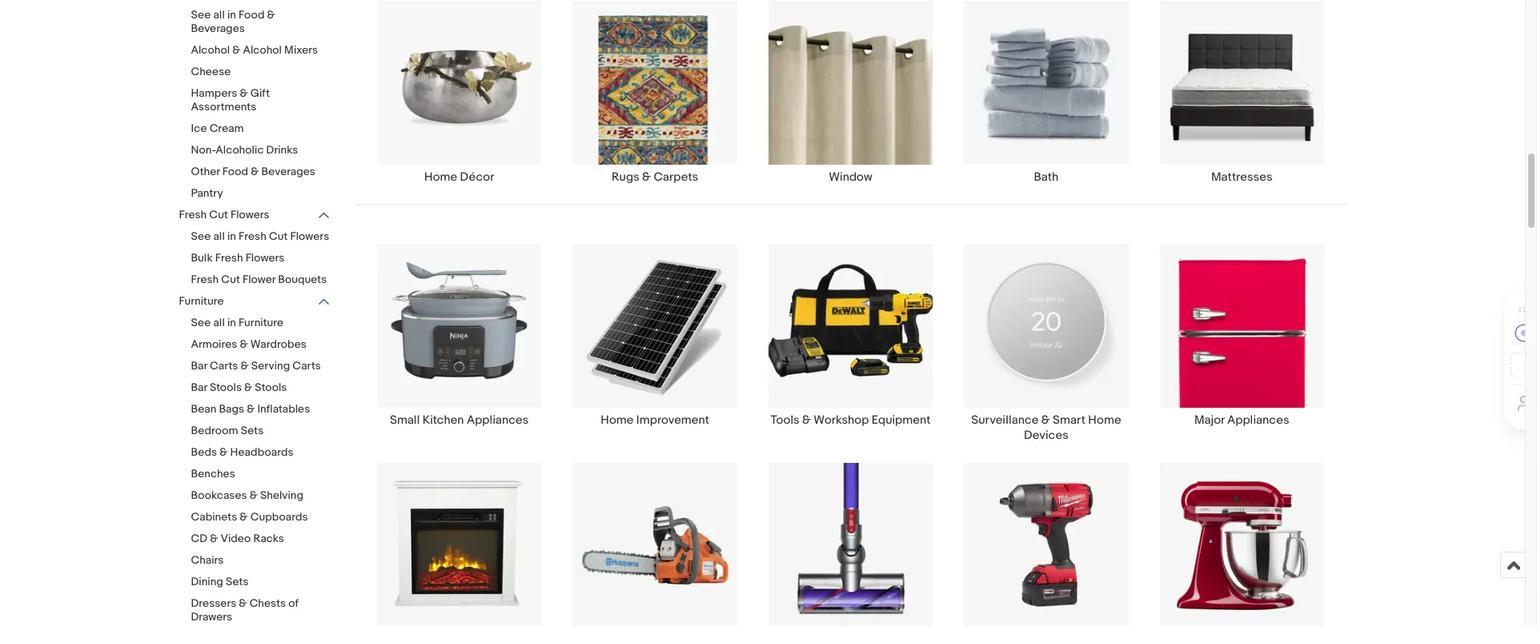 Task type: locate. For each thing, give the bounding box(es) containing it.
appliances right "kitchen"
[[467, 413, 529, 429]]

bulk
[[191, 251, 213, 265]]

2 alcohol from the left
[[243, 43, 282, 57]]

in down fresh cut flowers dropdown button
[[227, 230, 236, 243]]

1 vertical spatial all
[[213, 230, 225, 243]]

0 horizontal spatial carts
[[210, 359, 238, 373]]

bookcases & shelving link
[[191, 489, 331, 504]]

chairs link
[[191, 554, 331, 569]]

home
[[424, 170, 457, 185], [601, 413, 634, 429], [1088, 413, 1121, 429]]

2 bar from the top
[[191, 381, 207, 395]]

wardrobes
[[250, 338, 307, 351]]

carts down armoires on the left bottom
[[210, 359, 238, 373]]

bar down armoires on the left bottom
[[191, 359, 207, 373]]

& up cheese link
[[232, 43, 240, 57]]

0 vertical spatial all
[[213, 8, 225, 22]]

small kitchen appliances link
[[362, 243, 557, 444]]

1 horizontal spatial appliances
[[1227, 413, 1289, 429]]

food down alcoholic
[[222, 165, 248, 179]]

bookcases
[[191, 489, 247, 503]]

& left the smart
[[1041, 413, 1050, 429]]

fresh down 'pantry'
[[179, 208, 207, 222]]

alcohol up cheese
[[191, 43, 230, 57]]

flower
[[243, 273, 276, 287]]

2 carts from the left
[[293, 359, 321, 373]]

1 vertical spatial see
[[191, 230, 211, 243]]

0 vertical spatial cut
[[209, 208, 228, 222]]

cut
[[209, 208, 228, 222], [269, 230, 288, 243], [221, 273, 240, 287]]

stools up bags at the bottom of the page
[[210, 381, 242, 395]]

1 horizontal spatial beverages
[[261, 165, 315, 179]]

1 horizontal spatial stools
[[255, 381, 287, 395]]

home left "décor"
[[424, 170, 457, 185]]

cut down 'pantry'
[[209, 208, 228, 222]]

1 vertical spatial sets
[[226, 576, 249, 589]]

appliances
[[467, 413, 529, 429], [1227, 413, 1289, 429]]

beds & headboards link
[[191, 446, 331, 461]]

1 appliances from the left
[[467, 413, 529, 429]]

2 vertical spatial all
[[213, 316, 225, 330]]

major appliances
[[1195, 413, 1289, 429]]

bags
[[219, 403, 244, 416]]

mattresses link
[[1144, 0, 1340, 185]]

bouquets
[[278, 273, 327, 287]]

furniture button
[[179, 295, 331, 310]]

1 horizontal spatial alcohol
[[243, 43, 282, 57]]

all up armoires on the left bottom
[[213, 316, 225, 330]]

alcoholic
[[216, 143, 264, 157]]

stools
[[210, 381, 242, 395], [255, 381, 287, 395]]

in
[[227, 8, 236, 22], [227, 230, 236, 243], [227, 316, 236, 330]]

& right the "rugs"
[[642, 170, 651, 185]]

cut left 'flower'
[[221, 273, 240, 287]]

see
[[191, 8, 211, 22], [191, 230, 211, 243], [191, 316, 211, 330]]

0 vertical spatial flowers
[[231, 208, 270, 222]]

carts down wardrobes
[[293, 359, 321, 373]]

furniture down the furniture dropdown button
[[239, 316, 283, 330]]

0 vertical spatial bar
[[191, 359, 207, 373]]

0 horizontal spatial alcohol
[[191, 43, 230, 57]]

major
[[1195, 413, 1225, 429]]

fresh down bulk on the left of the page
[[191, 273, 219, 287]]

dining sets link
[[191, 576, 331, 591]]

1 horizontal spatial carts
[[293, 359, 321, 373]]

0 vertical spatial food
[[239, 8, 265, 22]]

window
[[829, 170, 872, 185]]

furniture
[[179, 295, 224, 308], [239, 316, 283, 330]]

ice cream link
[[191, 122, 331, 137]]

video
[[221, 532, 251, 546]]

0 vertical spatial in
[[227, 8, 236, 22]]

surveillance & smart home devices link
[[949, 243, 1144, 444]]

furniture down bulk on the left of the page
[[179, 295, 224, 308]]

0 vertical spatial sets
[[241, 424, 264, 438]]

& right the cd
[[210, 532, 218, 546]]

shelving
[[260, 489, 303, 503]]

0 vertical spatial see
[[191, 8, 211, 22]]

1 horizontal spatial home
[[601, 413, 634, 429]]

benches link
[[191, 468, 331, 483]]

flowers down pantry link
[[231, 208, 270, 222]]

sets right dining
[[226, 576, 249, 589]]

0 vertical spatial furniture
[[179, 295, 224, 308]]

alcohol & alcohol mixers link
[[191, 43, 331, 58]]

1 all from the top
[[213, 8, 225, 22]]

smart
[[1053, 413, 1086, 429]]

all down fresh cut flowers dropdown button
[[213, 230, 225, 243]]

home décor
[[424, 170, 494, 185]]

& down non-alcoholic drinks link
[[251, 165, 259, 179]]

in up armoires on the left bottom
[[227, 316, 236, 330]]

see all in fresh cut flowers link
[[191, 230, 331, 245]]

home improvement
[[601, 413, 709, 429]]

flowers up 'bouquets'
[[290, 230, 329, 243]]

cabinets
[[191, 511, 237, 524]]

2 vertical spatial in
[[227, 316, 236, 330]]

drawers
[[191, 611, 232, 624]]

beverages
[[191, 22, 245, 35], [261, 165, 315, 179]]

improvement
[[636, 413, 709, 429]]

2 see from the top
[[191, 230, 211, 243]]

1 stools from the left
[[210, 381, 242, 395]]

2 vertical spatial see
[[191, 316, 211, 330]]

2 appliances from the left
[[1227, 413, 1289, 429]]

2 in from the top
[[227, 230, 236, 243]]

headboards
[[230, 446, 293, 460]]

& left chests
[[239, 597, 247, 611]]

3 in from the top
[[227, 316, 236, 330]]

food
[[239, 8, 265, 22], [222, 165, 248, 179]]

0 horizontal spatial stools
[[210, 381, 242, 395]]

0 horizontal spatial furniture
[[179, 295, 224, 308]]

0 horizontal spatial appliances
[[467, 413, 529, 429]]

1 see from the top
[[191, 8, 211, 22]]

dressers
[[191, 597, 236, 611]]

surveillance
[[971, 413, 1039, 429]]

cheese link
[[191, 65, 331, 80]]

1 vertical spatial cut
[[269, 230, 288, 243]]

fresh down fresh cut flowers dropdown button
[[239, 230, 266, 243]]

0 vertical spatial beverages
[[191, 22, 245, 35]]

alcohol up cheese link
[[243, 43, 282, 57]]

mattresses
[[1211, 170, 1273, 185]]

bar up bean
[[191, 381, 207, 395]]

1 vertical spatial in
[[227, 230, 236, 243]]

small
[[390, 413, 420, 429]]

1 horizontal spatial furniture
[[239, 316, 283, 330]]

home right the smart
[[1088, 413, 1121, 429]]

&
[[267, 8, 275, 22], [232, 43, 240, 57], [240, 86, 248, 100], [251, 165, 259, 179], [642, 170, 651, 185], [240, 338, 248, 351], [241, 359, 249, 373], [244, 381, 252, 395], [247, 403, 255, 416], [802, 413, 811, 429], [1041, 413, 1050, 429], [220, 446, 228, 460], [250, 489, 258, 503], [240, 511, 248, 524], [210, 532, 218, 546], [239, 597, 247, 611]]

bar
[[191, 359, 207, 373], [191, 381, 207, 395]]

tools & workshop equipment link
[[753, 243, 949, 444]]

cut up bulk fresh flowers link
[[269, 230, 288, 243]]

all up "alcohol & alcohol mixers" link
[[213, 8, 225, 22]]

food up "alcohol & alcohol mixers" link
[[239, 8, 265, 22]]

sets down bean bags & inflatables link
[[241, 424, 264, 438]]

2 horizontal spatial home
[[1088, 413, 1121, 429]]

bedroom
[[191, 424, 238, 438]]

& down bar carts & serving carts link
[[244, 381, 252, 395]]

appliances right major
[[1227, 413, 1289, 429]]

beverages down "drinks"
[[261, 165, 315, 179]]

flowers down see all in fresh cut flowers link
[[246, 251, 285, 265]]

0 horizontal spatial home
[[424, 170, 457, 185]]

pantry link
[[191, 187, 331, 202]]

see up bulk on the left of the page
[[191, 230, 211, 243]]

see up cheese
[[191, 8, 211, 22]]

equipment
[[872, 413, 931, 429]]

beverages up cheese
[[191, 22, 245, 35]]

1 vertical spatial bar
[[191, 381, 207, 395]]

fresh
[[179, 208, 207, 222], [239, 230, 266, 243], [215, 251, 243, 265], [191, 273, 219, 287]]

sets
[[241, 424, 264, 438], [226, 576, 249, 589]]

see up armoires on the left bottom
[[191, 316, 211, 330]]

see all in food & beverages alcohol & alcohol mixers cheese hampers & gift assortments ice cream non-alcoholic drinks other food & beverages pantry fresh cut flowers see all in fresh cut flowers bulk fresh flowers fresh cut flower bouquets furniture see all in furniture armoires & wardrobes bar carts & serving carts bar stools & stools bean bags & inflatables bedroom sets beds & headboards benches bookcases & shelving cabinets & cupboards cd & video racks chairs dining sets dressers & chests of drawers
[[179, 8, 329, 624]]

2 stools from the left
[[255, 381, 287, 395]]

flowers
[[231, 208, 270, 222], [290, 230, 329, 243], [246, 251, 285, 265]]

& up "alcohol & alcohol mixers" link
[[267, 8, 275, 22]]

kitchen
[[423, 413, 464, 429]]

stools down serving
[[255, 381, 287, 395]]

home left improvement
[[601, 413, 634, 429]]

in up "alcohol & alcohol mixers" link
[[227, 8, 236, 22]]



Task type: describe. For each thing, give the bounding box(es) containing it.
cheese
[[191, 65, 231, 78]]

chairs
[[191, 554, 224, 568]]

bath
[[1034, 170, 1059, 185]]

rugs & carpets link
[[557, 0, 753, 185]]

fresh cut flowers button
[[179, 208, 331, 223]]

of
[[288, 597, 298, 611]]

bar stools & stools link
[[191, 381, 331, 396]]

other food & beverages link
[[191, 165, 331, 180]]

2 vertical spatial cut
[[221, 273, 240, 287]]

benches
[[191, 468, 235, 481]]

hampers
[[191, 86, 237, 100]]

décor
[[460, 170, 494, 185]]

beds
[[191, 446, 217, 460]]

bean
[[191, 403, 216, 416]]

1 bar from the top
[[191, 359, 207, 373]]

see all in food & beverages link
[[191, 8, 331, 37]]

drinks
[[266, 143, 298, 157]]

home inside surveillance & smart home devices
[[1088, 413, 1121, 429]]

bedroom sets link
[[191, 424, 331, 440]]

& up video
[[240, 511, 248, 524]]

1 vertical spatial food
[[222, 165, 248, 179]]

non-
[[191, 143, 216, 157]]

home for home décor
[[424, 170, 457, 185]]

cd & video racks link
[[191, 532, 331, 548]]

cabinets & cupboards link
[[191, 511, 331, 526]]

rugs & carpets
[[612, 170, 698, 185]]

workshop
[[814, 413, 869, 429]]

1 in from the top
[[227, 8, 236, 22]]

1 vertical spatial flowers
[[290, 230, 329, 243]]

& left serving
[[241, 359, 249, 373]]

1 vertical spatial furniture
[[239, 316, 283, 330]]

cupboards
[[250, 511, 308, 524]]

hampers & gift assortments link
[[191, 86, 331, 115]]

assortments
[[191, 100, 256, 114]]

small kitchen appliances
[[390, 413, 529, 429]]

dressers & chests of drawers link
[[191, 597, 331, 626]]

& left gift
[[240, 86, 248, 100]]

surveillance & smart home devices
[[971, 413, 1121, 444]]

fresh right bulk on the left of the page
[[215, 251, 243, 265]]

3 all from the top
[[213, 316, 225, 330]]

home décor link
[[362, 0, 557, 185]]

1 alcohol from the left
[[191, 43, 230, 57]]

3 see from the top
[[191, 316, 211, 330]]

serving
[[251, 359, 290, 373]]

dining
[[191, 576, 223, 589]]

mixers
[[284, 43, 318, 57]]

fresh cut flower bouquets link
[[191, 273, 331, 288]]

& right beds
[[220, 446, 228, 460]]

pantry
[[191, 187, 223, 200]]

2 vertical spatial flowers
[[246, 251, 285, 265]]

non-alcoholic drinks link
[[191, 143, 331, 159]]

home improvement link
[[557, 243, 753, 444]]

cream
[[210, 122, 244, 135]]

racks
[[253, 532, 284, 546]]

devices
[[1024, 429, 1069, 444]]

ice
[[191, 122, 207, 135]]

& right 'tools'
[[802, 413, 811, 429]]

see all in furniture link
[[191, 316, 331, 331]]

window link
[[753, 0, 949, 185]]

bath link
[[949, 0, 1144, 185]]

other
[[191, 165, 220, 179]]

& inside surveillance & smart home devices
[[1041, 413, 1050, 429]]

tools & workshop equipment
[[771, 413, 931, 429]]

carpets
[[654, 170, 698, 185]]

& down see all in furniture link
[[240, 338, 248, 351]]

1 carts from the left
[[210, 359, 238, 373]]

rugs
[[612, 170, 640, 185]]

& down 'benches' link
[[250, 489, 258, 503]]

& right bags at the bottom of the page
[[247, 403, 255, 416]]

home for home improvement
[[601, 413, 634, 429]]

cd
[[191, 532, 207, 546]]

armoires
[[191, 338, 237, 351]]

armoires & wardrobes link
[[191, 338, 331, 353]]

bulk fresh flowers link
[[191, 251, 331, 267]]

gift
[[250, 86, 270, 100]]

2 all from the top
[[213, 230, 225, 243]]

1 vertical spatial beverages
[[261, 165, 315, 179]]

major appliances link
[[1144, 243, 1340, 444]]

tools
[[771, 413, 800, 429]]

bar carts & serving carts link
[[191, 359, 331, 375]]

0 horizontal spatial beverages
[[191, 22, 245, 35]]

bean bags & inflatables link
[[191, 403, 331, 418]]

inflatables
[[257, 403, 310, 416]]

chests
[[250, 597, 286, 611]]



Task type: vqa. For each thing, say whether or not it's contained in the screenshot.
'Surveillance'
yes



